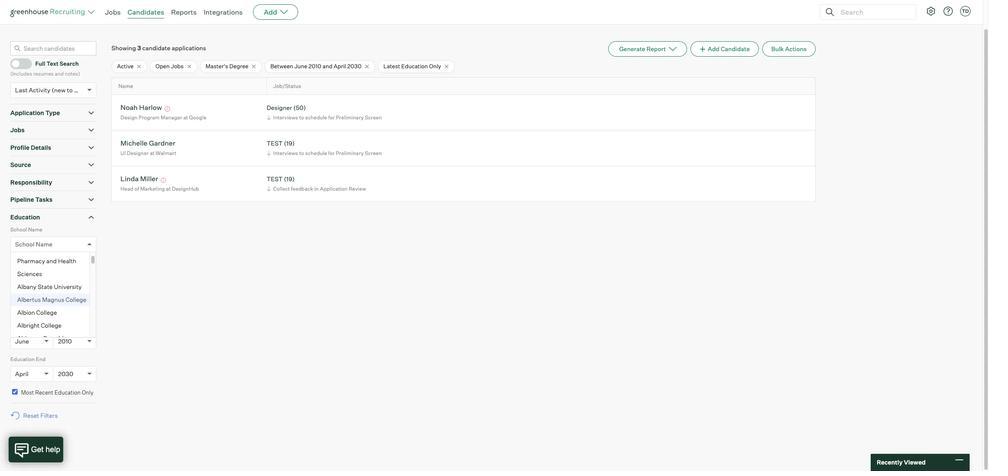 Task type: locate. For each thing, give the bounding box(es) containing it.
2 (19) from the top
[[284, 176, 295, 183]]

education end
[[10, 357, 46, 363]]

for up test (19) interviews to schedule for preliminary screen in the left top of the page
[[328, 114, 335, 121]]

1 test from the top
[[267, 140, 283, 147]]

1 vertical spatial and
[[55, 71, 64, 77]]

school name up pharmacy
[[15, 241, 52, 248]]

interviews to schedule for preliminary screen link up 'test (19) collect feedback in application review'
[[265, 149, 384, 157]]

to inside test (19) interviews to schedule for preliminary screen
[[299, 150, 304, 157]]

1 vertical spatial preliminary
[[336, 150, 364, 157]]

june down the education start
[[15, 338, 29, 346]]

1 vertical spatial interviews
[[273, 150, 298, 157]]

design
[[120, 114, 137, 121]]

albany up albertus
[[17, 283, 36, 291]]

albany state university option
[[11, 281, 89, 294]]

1 vertical spatial jobs
[[171, 63, 184, 70]]

activity
[[29, 86, 50, 94]]

1 vertical spatial (19)
[[284, 176, 295, 183]]

interviews inside test (19) interviews to schedule for preliminary screen
[[273, 150, 298, 157]]

(new
[[52, 86, 66, 94]]

0 vertical spatial (19)
[[284, 140, 295, 147]]

interviews down (50)
[[273, 114, 298, 121]]

interviews to schedule for preliminary screen link for (19)
[[265, 149, 384, 157]]

college down albertus magnus college "option"
[[36, 309, 57, 316]]

college for albany college of pharmacy and health sciences
[[38, 245, 58, 252]]

1 vertical spatial to
[[299, 114, 304, 121]]

last
[[15, 86, 27, 94]]

linda miller link
[[120, 175, 158, 185]]

application inside 'test (19) collect feedback in application review'
[[320, 186, 348, 192]]

0 vertical spatial interviews
[[273, 114, 298, 121]]

2 interviews from the top
[[273, 150, 298, 157]]

albany inside 'option'
[[17, 283, 36, 291]]

candidates link
[[128, 8, 164, 16]]

college for albion college
[[36, 309, 57, 316]]

viewed
[[904, 460, 926, 467]]

education start
[[10, 324, 48, 331]]

in
[[314, 186, 319, 192]]

school name
[[10, 227, 42, 233], [15, 241, 52, 248]]

degree up sciences
[[10, 259, 28, 266]]

2030 left latest
[[347, 63, 361, 70]]

school down pipeline at the top left of the page
[[10, 227, 27, 233]]

applications
[[172, 44, 206, 52]]

1 vertical spatial school name
[[15, 241, 52, 248]]

education
[[401, 63, 428, 70], [10, 214, 40, 221], [10, 324, 35, 331], [10, 357, 35, 363], [55, 390, 81, 397]]

0 vertical spatial screen
[[365, 114, 382, 121]]

harlow
[[139, 103, 162, 112]]

list box
[[11, 242, 96, 358]]

interviews for designer
[[273, 114, 298, 121]]

1 interviews to schedule for preliminary screen link from the top
[[265, 114, 384, 122]]

screen for (19)
[[365, 150, 382, 157]]

tasks
[[35, 196, 53, 204]]

0 horizontal spatial university
[[17, 348, 45, 355]]

between june 2010 and april 2030
[[270, 63, 361, 70]]

1 vertical spatial schedule
[[305, 150, 327, 157]]

education down 2030 option
[[55, 390, 81, 397]]

schedule for (19)
[[305, 150, 327, 157]]

recent
[[35, 390, 53, 397]]

jobs up profile
[[10, 127, 25, 134]]

preliminary inside "designer (50) interviews to schedule for preliminary screen"
[[336, 114, 364, 121]]

last activity (new to old) option
[[15, 86, 85, 94]]

2030 up most recent education only
[[58, 371, 73, 378]]

most recent education only
[[21, 390, 93, 397]]

at down michelle gardner 'link'
[[150, 150, 155, 157]]

college inside option
[[36, 309, 57, 316]]

1 albany from the top
[[17, 245, 36, 252]]

2010
[[308, 63, 321, 70], [58, 338, 72, 346]]

education down pipeline at the top left of the page
[[10, 214, 40, 221]]

2 vertical spatial jobs
[[10, 127, 25, 134]]

1 (19) from the top
[[284, 140, 295, 147]]

profile details
[[10, 144, 51, 151]]

0 vertical spatial schedule
[[305, 114, 327, 121]]

of up health
[[60, 245, 65, 252]]

(19)
[[284, 140, 295, 147], [284, 176, 295, 183]]

jobs right open
[[171, 63, 184, 70]]

school
[[10, 227, 27, 233], [15, 241, 34, 248]]

1 horizontal spatial jobs
[[105, 8, 121, 16]]

2030 option
[[58, 371, 73, 378]]

albertus magnus college option
[[11, 294, 89, 307]]

reports link
[[171, 8, 197, 16]]

2 schedule from the top
[[305, 150, 327, 157]]

discipline up albion
[[10, 292, 34, 298]]

none field inside 'school name' element
[[15, 237, 17, 252]]

education up alderson
[[10, 324, 35, 331]]

schedule inside "designer (50) interviews to schedule for preliminary screen"
[[305, 114, 327, 121]]

screen inside test (19) interviews to schedule for preliminary screen
[[365, 150, 382, 157]]

candidates
[[40, 3, 139, 28], [128, 8, 164, 16]]

0 vertical spatial jobs
[[105, 8, 121, 16]]

0 vertical spatial april
[[334, 63, 346, 70]]

0 horizontal spatial 2010
[[58, 338, 72, 346]]

a follow-up was set for sep 22, 2023 for noah harlow image
[[163, 107, 171, 112]]

0 vertical spatial of
[[134, 186, 139, 192]]

1 screen from the top
[[365, 114, 382, 121]]

full
[[35, 60, 45, 67]]

0 horizontal spatial add
[[264, 8, 277, 16]]

schedule up 'test (19) collect feedback in application review'
[[305, 150, 327, 157]]

checkmark image
[[14, 60, 21, 66]]

add inside popup button
[[264, 8, 277, 16]]

1 vertical spatial university
[[17, 348, 45, 355]]

test inside 'test (19) collect feedback in application review'
[[267, 176, 283, 183]]

0 vertical spatial school
[[10, 227, 27, 233]]

None field
[[15, 237, 17, 252]]

head of marketing at designhub
[[120, 186, 199, 192]]

reports
[[171, 8, 197, 16]]

0 vertical spatial albany
[[17, 245, 36, 252]]

education for education end
[[10, 357, 35, 363]]

sciences
[[17, 270, 42, 278]]

(19) up collect
[[284, 176, 295, 183]]

2 vertical spatial to
[[299, 150, 304, 157]]

pipeline tasks
[[10, 196, 53, 204]]

2 horizontal spatial jobs
[[171, 63, 184, 70]]

for up 'test (19) collect feedback in application review'
[[328, 150, 335, 157]]

albright college
[[17, 322, 62, 329]]

1 schedule from the top
[[305, 114, 327, 121]]

designer
[[267, 104, 292, 112], [127, 150, 149, 157]]

and inside full text search (includes resumes and notes)
[[55, 71, 64, 77]]

designer inside michelle gardner ui designer at walmart
[[127, 150, 149, 157]]

name down pipeline tasks
[[28, 227, 42, 233]]

albion college
[[17, 309, 57, 316]]

1 interviews from the top
[[273, 114, 298, 121]]

1 vertical spatial add
[[708, 45, 719, 53]]

jobs left candidates link
[[105, 8, 121, 16]]

1 horizontal spatial june
[[294, 63, 307, 70]]

designer left (50)
[[267, 104, 292, 112]]

1 horizontal spatial application
[[320, 186, 348, 192]]

2 horizontal spatial at
[[183, 114, 188, 121]]

university for alderson broaddus university
[[17, 348, 45, 355]]

school name down pipeline at the top left of the page
[[10, 227, 42, 233]]

generate report
[[619, 45, 666, 53]]

albion college option
[[11, 307, 89, 319]]

candidate
[[721, 45, 750, 53]]

education for education start
[[10, 324, 35, 331]]

0 vertical spatial interviews to schedule for preliminary screen link
[[265, 114, 384, 122]]

schedule
[[305, 114, 327, 121], [305, 150, 327, 157]]

showing
[[111, 44, 136, 52]]

interviews to schedule for preliminary screen link down (50)
[[265, 114, 384, 122]]

albany up pharmacy
[[17, 245, 36, 252]]

college up pharmacy
[[38, 245, 58, 252]]

1 horizontal spatial only
[[429, 63, 441, 70]]

june right between
[[294, 63, 307, 70]]

job/status
[[273, 83, 301, 89]]

for inside "designer (50) interviews to schedule for preliminary screen"
[[328, 114, 335, 121]]

designer down michelle
[[127, 150, 149, 157]]

0 vertical spatial application
[[10, 109, 44, 116]]

1 horizontal spatial designer
[[267, 104, 292, 112]]

candidate
[[142, 44, 170, 52]]

screen inside "designer (50) interviews to schedule for preliminary screen"
[[365, 114, 382, 121]]

1 horizontal spatial 2010
[[308, 63, 321, 70]]

0 vertical spatial test
[[267, 140, 283, 147]]

schedule for (50)
[[305, 114, 327, 121]]

schedule inside test (19) interviews to schedule for preliminary screen
[[305, 150, 327, 157]]

albany inside albany college of pharmacy and health sciences
[[17, 245, 36, 252]]

linda
[[120, 175, 139, 183]]

2 test from the top
[[267, 176, 283, 183]]

preliminary for (50)
[[336, 114, 364, 121]]

Search candidates field
[[10, 41, 96, 56]]

0 vertical spatial add
[[264, 8, 277, 16]]

most
[[21, 390, 34, 397]]

education up "april" option
[[10, 357, 35, 363]]

application right in
[[320, 186, 348, 192]]

1 for from the top
[[328, 114, 335, 121]]

alderson broaddus university option
[[11, 332, 89, 358]]

1 vertical spatial april
[[15, 371, 29, 378]]

discipline element
[[10, 291, 96, 323]]

1 vertical spatial designer
[[127, 150, 149, 157]]

1 vertical spatial screen
[[365, 150, 382, 157]]

2 for from the top
[[328, 150, 335, 157]]

1 vertical spatial at
[[150, 150, 155, 157]]

0 horizontal spatial jobs
[[10, 127, 25, 134]]

magnus
[[42, 296, 64, 304]]

albany
[[17, 245, 36, 252], [17, 283, 36, 291]]

0 horizontal spatial june
[[15, 338, 29, 346]]

albany college of pharmacy and health sciences
[[17, 245, 76, 278]]

2 interviews to schedule for preliminary screen link from the top
[[265, 149, 384, 157]]

test inside test (19) interviews to schedule for preliminary screen
[[267, 140, 283, 147]]

0 vertical spatial 2030
[[347, 63, 361, 70]]

report
[[647, 45, 666, 53]]

1 vertical spatial test
[[267, 176, 283, 183]]

for inside test (19) interviews to schedule for preliminary screen
[[328, 150, 335, 157]]

college down albion college option
[[41, 322, 62, 329]]

preliminary up test (19) interviews to schedule for preliminary screen in the left top of the page
[[336, 114, 364, 121]]

name down the active
[[118, 83, 133, 89]]

interviews for test
[[273, 150, 298, 157]]

1 horizontal spatial april
[[334, 63, 346, 70]]

latest
[[383, 63, 400, 70]]

school name element
[[10, 226, 96, 358]]

0 horizontal spatial at
[[150, 150, 155, 157]]

0 horizontal spatial of
[[60, 245, 65, 252]]

test for test (19) collect feedback in application review
[[267, 176, 283, 183]]

add
[[264, 8, 277, 16], [708, 45, 719, 53]]

linda miller
[[120, 175, 158, 183]]

only
[[429, 63, 441, 70], [82, 390, 93, 397]]

0 vertical spatial preliminary
[[336, 114, 364, 121]]

albany for albany state university
[[17, 283, 36, 291]]

0 vertical spatial university
[[54, 283, 82, 291]]

1 horizontal spatial university
[[54, 283, 82, 291]]

to down (50)
[[299, 114, 304, 121]]

0 vertical spatial to
[[67, 86, 73, 94]]

1 vertical spatial interviews to schedule for preliminary screen link
[[265, 149, 384, 157]]

name up pharmacy
[[36, 241, 52, 248]]

at down linda miller has been in application review for more than 5 days icon
[[166, 186, 171, 192]]

2 albany from the top
[[17, 283, 36, 291]]

at left google
[[183, 114, 188, 121]]

june option
[[15, 338, 29, 346]]

university inside the alderson broaddus university
[[17, 348, 45, 355]]

Search text field
[[838, 6, 908, 18]]

college right 'magnus'
[[66, 296, 86, 304]]

college inside albany college of pharmacy and health sciences
[[38, 245, 58, 252]]

0 horizontal spatial 2030
[[58, 371, 73, 378]]

1 horizontal spatial add
[[708, 45, 719, 53]]

feedback
[[291, 186, 313, 192]]

university up 'magnus'
[[54, 283, 82, 291]]

(19) inside test (19) interviews to schedule for preliminary screen
[[284, 140, 295, 147]]

list box containing albany college of pharmacy and health sciences
[[11, 242, 96, 358]]

to for (50)
[[299, 114, 304, 121]]

notes)
[[65, 71, 80, 77]]

2030
[[347, 63, 361, 70], [58, 371, 73, 378]]

0 horizontal spatial application
[[10, 109, 44, 116]]

2 preliminary from the top
[[336, 150, 364, 157]]

broaddus
[[43, 335, 70, 342]]

2 vertical spatial at
[[166, 186, 171, 192]]

0 vertical spatial school name
[[10, 227, 42, 233]]

interviews inside "designer (50) interviews to schedule for preliminary screen"
[[273, 114, 298, 121]]

college inside "option"
[[41, 322, 62, 329]]

university up education end
[[17, 348, 45, 355]]

1 vertical spatial application
[[320, 186, 348, 192]]

td button
[[960, 6, 971, 16]]

1 horizontal spatial of
[[134, 186, 139, 192]]

1 horizontal spatial at
[[166, 186, 171, 192]]

0 vertical spatial june
[[294, 63, 307, 70]]

2 screen from the top
[[365, 150, 382, 157]]

2010 right between
[[308, 63, 321, 70]]

education right latest
[[401, 63, 428, 70]]

test (19) interviews to schedule for preliminary screen
[[267, 140, 382, 157]]

0 horizontal spatial designer
[[127, 150, 149, 157]]

university inside 'option'
[[54, 283, 82, 291]]

0 vertical spatial designer
[[267, 104, 292, 112]]

michelle
[[120, 139, 147, 148]]

1 vertical spatial only
[[82, 390, 93, 397]]

degree right master's
[[229, 63, 248, 70]]

generate
[[619, 45, 645, 53]]

0 vertical spatial discipline
[[10, 292, 34, 298]]

at for miller
[[166, 186, 171, 192]]

0 vertical spatial at
[[183, 114, 188, 121]]

preliminary inside test (19) interviews to schedule for preliminary screen
[[336, 150, 364, 157]]

1 vertical spatial of
[[60, 245, 65, 252]]

(50)
[[293, 104, 306, 112]]

1 vertical spatial name
[[28, 227, 42, 233]]

latest education only
[[383, 63, 441, 70]]

to inside "designer (50) interviews to schedule for preliminary screen"
[[299, 114, 304, 121]]

degree down pharmacy
[[15, 273, 36, 281]]

of down linda miller "link"
[[134, 186, 139, 192]]

interviews up collect
[[273, 150, 298, 157]]

2 vertical spatial and
[[46, 258, 57, 265]]

(19) inside 'test (19) collect feedback in application review'
[[284, 176, 295, 183]]

0 horizontal spatial april
[[15, 371, 29, 378]]

name
[[118, 83, 133, 89], [28, 227, 42, 233], [36, 241, 52, 248]]

1 vertical spatial for
[[328, 150, 335, 157]]

all candidates
[[10, 3, 139, 28]]

test for test (19) interviews to schedule for preliminary screen
[[267, 140, 283, 147]]

manager
[[161, 114, 182, 121]]

Most Recent Education Only checkbox
[[12, 390, 18, 395]]

noah harlow
[[120, 103, 162, 112]]

schedule down (50)
[[305, 114, 327, 121]]

to up 'test (19) collect feedback in application review'
[[299, 150, 304, 157]]

0 vertical spatial for
[[328, 114, 335, 121]]

discipline down albertus
[[15, 306, 43, 313]]

old)
[[74, 86, 85, 94]]

interviews
[[273, 114, 298, 121], [273, 150, 298, 157]]

1 preliminary from the top
[[336, 114, 364, 121]]

albany for albany college of pharmacy and health sciences
[[17, 245, 36, 252]]

1 vertical spatial discipline
[[15, 306, 43, 313]]

add for add
[[264, 8, 277, 16]]

preliminary up review
[[336, 150, 364, 157]]

2010 down albright college "option"
[[58, 338, 72, 346]]

bulk actions link
[[762, 41, 816, 57]]

screen
[[365, 114, 382, 121], [365, 150, 382, 157]]

school up pharmacy
[[15, 241, 34, 248]]

application down last on the left
[[10, 109, 44, 116]]

(19) down (50)
[[284, 140, 295, 147]]

test (19) collect feedback in application review
[[267, 176, 366, 192]]

of
[[134, 186, 139, 192], [60, 245, 65, 252]]

to left old)
[[67, 86, 73, 94]]

0 vertical spatial only
[[429, 63, 441, 70]]

1 vertical spatial albany
[[17, 283, 36, 291]]

1 vertical spatial 2010
[[58, 338, 72, 346]]

at inside michelle gardner ui designer at walmart
[[150, 150, 155, 157]]

recently
[[877, 460, 903, 467]]

integrations
[[204, 8, 243, 16]]



Task type: vqa. For each thing, say whether or not it's contained in the screenshot.
19
no



Task type: describe. For each thing, give the bounding box(es) containing it.
alderson
[[17, 335, 42, 342]]

0 vertical spatial name
[[118, 83, 133, 89]]

for for (50)
[[328, 114, 335, 121]]

review
[[349, 186, 366, 192]]

head
[[120, 186, 133, 192]]

application type
[[10, 109, 60, 116]]

reset filters
[[23, 413, 58, 420]]

designhub
[[172, 186, 199, 192]]

albertus magnus college
[[17, 296, 86, 304]]

master's
[[206, 63, 228, 70]]

td button
[[958, 4, 972, 18]]

noah harlow link
[[120, 103, 162, 113]]

collect
[[273, 186, 290, 192]]

michelle gardner link
[[120, 139, 175, 149]]

3
[[137, 44, 141, 52]]

albany state university
[[17, 283, 82, 291]]

university for albany state university
[[54, 283, 82, 291]]

interviews to schedule for preliminary screen link for (50)
[[265, 114, 384, 122]]

degree element
[[10, 258, 96, 291]]

search
[[60, 60, 79, 67]]

all
[[10, 3, 36, 28]]

profile
[[10, 144, 29, 151]]

1 vertical spatial 2030
[[58, 371, 73, 378]]

0 vertical spatial 2010
[[308, 63, 321, 70]]

0 horizontal spatial only
[[82, 390, 93, 397]]

active
[[117, 63, 134, 70]]

pharmacy
[[17, 258, 45, 265]]

gardner
[[149, 139, 175, 148]]

college for albright college
[[41, 322, 62, 329]]

greenhouse recruiting image
[[10, 7, 88, 17]]

resumes
[[33, 71, 54, 77]]

end
[[36, 357, 46, 363]]

for for (19)
[[328, 150, 335, 157]]

health
[[58, 258, 76, 265]]

walmart
[[156, 150, 176, 157]]

td
[[962, 8, 969, 14]]

0 vertical spatial and
[[323, 63, 332, 70]]

full text search (includes resumes and notes)
[[10, 60, 80, 77]]

(includes
[[10, 71, 32, 77]]

list box inside 'school name' element
[[11, 242, 96, 358]]

text
[[46, 60, 58, 67]]

1 horizontal spatial 2030
[[347, 63, 361, 70]]

add button
[[253, 4, 298, 20]]

candidate reports are now available! apply filters and select "view in app" element
[[608, 41, 687, 57]]

and inside albany college of pharmacy and health sciences
[[46, 258, 57, 265]]

integrations link
[[204, 8, 243, 16]]

filters
[[40, 413, 58, 420]]

state
[[38, 283, 53, 291]]

jobs link
[[105, 8, 121, 16]]

1 vertical spatial june
[[15, 338, 29, 346]]

bulk actions
[[771, 45, 807, 53]]

2 vertical spatial degree
[[15, 273, 36, 281]]

linda miller has been in application review for more than 5 days image
[[160, 178, 167, 183]]

(19) for test (19) collect feedback in application review
[[284, 176, 295, 183]]

to for activity
[[67, 86, 73, 94]]

at for harlow
[[183, 114, 188, 121]]

recently viewed
[[877, 460, 926, 467]]

configure image
[[926, 6, 936, 16]]

add candidate
[[708, 45, 750, 53]]

between
[[270, 63, 293, 70]]

collect feedback in application review link
[[265, 185, 368, 193]]

(19) for test (19) interviews to schedule for preliminary screen
[[284, 140, 295, 147]]

marketing
[[140, 186, 165, 192]]

of inside albany college of pharmacy and health sciences
[[60, 245, 65, 252]]

2 vertical spatial name
[[36, 241, 52, 248]]

showing 3 candidate applications
[[111, 44, 206, 52]]

1 vertical spatial degree
[[10, 259, 28, 266]]

open
[[156, 63, 170, 70]]

design program manager at google
[[120, 114, 206, 121]]

albright
[[17, 322, 39, 329]]

details
[[31, 144, 51, 151]]

college inside "option"
[[66, 296, 86, 304]]

add for add candidate
[[708, 45, 719, 53]]

designer (50) interviews to schedule for preliminary screen
[[267, 104, 382, 121]]

education for education
[[10, 214, 40, 221]]

reset filters button
[[10, 408, 62, 424]]

generate report button
[[608, 41, 687, 57]]

reset
[[23, 413, 39, 420]]

april option
[[15, 371, 29, 378]]

program
[[139, 114, 160, 121]]

1 vertical spatial school
[[15, 241, 34, 248]]

last activity (new to old)
[[15, 86, 85, 94]]

2010 option
[[58, 338, 72, 346]]

michelle gardner ui designer at walmart
[[120, 139, 176, 157]]

bulk
[[771, 45, 784, 53]]

albright college option
[[11, 319, 89, 332]]

screen for (50)
[[365, 114, 382, 121]]

pipeline
[[10, 196, 34, 204]]

noah
[[120, 103, 138, 112]]

actions
[[785, 45, 807, 53]]

start
[[36, 324, 48, 331]]

to for (19)
[[299, 150, 304, 157]]

type
[[45, 109, 60, 116]]

0 vertical spatial degree
[[229, 63, 248, 70]]

designer inside "designer (50) interviews to schedule for preliminary screen"
[[267, 104, 292, 112]]

preliminary for (19)
[[336, 150, 364, 157]]

open jobs
[[156, 63, 184, 70]]

master's degree
[[206, 63, 248, 70]]

google
[[189, 114, 206, 121]]

albany college of pharmacy and health sciences option
[[11, 242, 89, 281]]



